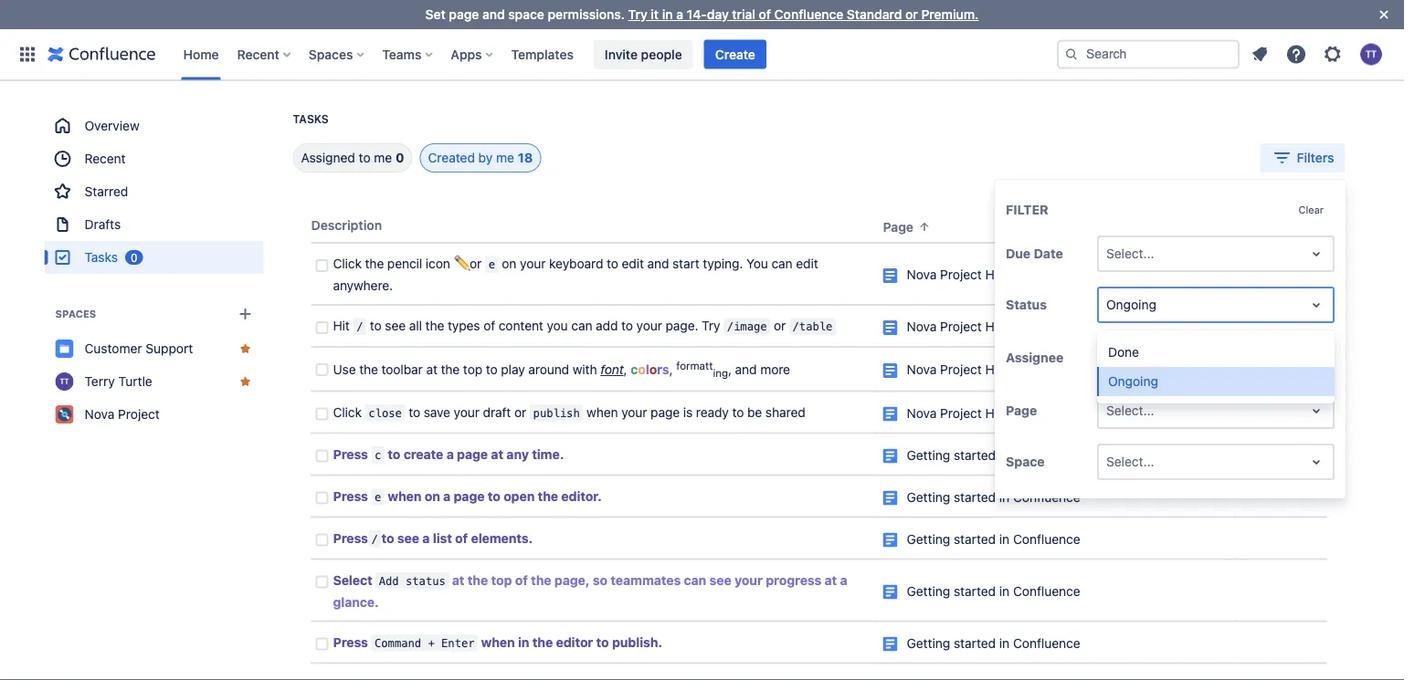 Task type: describe. For each thing, give the bounding box(es) containing it.
a inside the at the top of the page, so teammates can see your progress at a glance.
[[840, 573, 848, 588]]

nova for when your page is ready to be shared
[[907, 406, 937, 421]]

r
[[657, 362, 662, 378]]

terry turtle link
[[44, 366, 264, 398]]

a for to create a page at any time.
[[447, 447, 454, 462]]

home link
[[178, 40, 224, 69]]

18
[[518, 150, 533, 165]]

press for enter
[[333, 635, 368, 650]]

teammates
[[611, 573, 681, 588]]

/image
[[727, 320, 767, 334]]

started for the
[[954, 490, 996, 505]]

home for to see all the types of content you can add to your page. try
[[986, 319, 1021, 334]]

open image for space
[[1306, 452, 1328, 473]]

toolbar
[[382, 362, 423, 378]]

clear button
[[1288, 198, 1335, 221]]

getting started in confluence link for to
[[907, 636, 1081, 651]]

getting for to
[[907, 636, 951, 651]]

assigned to me 0
[[301, 150, 404, 165]]

nova project home link for when your page is ready to be shared
[[907, 406, 1021, 421]]

press for see
[[333, 531, 368, 546]]

getting started in confluence for to
[[907, 636, 1081, 651]]

to right 'editor'
[[596, 635, 609, 650]]

to right hit
[[370, 318, 382, 334]]

nova project link
[[44, 398, 264, 431]]

select... for page
[[1107, 404, 1155, 419]]

your right save at left
[[454, 405, 480, 420]]

save
[[424, 405, 450, 420]]

on your keyboard to edit and start typing. you can edit anywhere.
[[333, 256, 822, 293]]

permissions.
[[548, 7, 625, 22]]

getting for time.
[[907, 448, 951, 463]]

done
[[1108, 345, 1140, 360]]

to left create
[[388, 447, 401, 462]]

at the top of the page, so teammates can see your progress at a glance.
[[333, 573, 851, 610]]

page title icon image for command
[[883, 637, 898, 652]]

page title icon image for /
[[883, 533, 898, 548]]

0 horizontal spatial spaces
[[55, 308, 96, 320]]

day
[[707, 7, 729, 22]]

search or select by name
[[1105, 351, 1254, 366]]

c inside use the toolbar at the top to play around with font , c o l o r s , formatt ing , and more
[[631, 362, 638, 378]]

any
[[507, 447, 529, 462]]

assignee
[[1006, 351, 1064, 366]]

your profile and preferences image
[[1361, 43, 1383, 65]]

1 nova project home link from the top
[[907, 267, 1021, 282]]

the down 'elements.'
[[468, 573, 488, 588]]

add
[[596, 318, 618, 334]]

enter
[[441, 637, 475, 650]]

a for to see a list of elements.
[[423, 531, 430, 546]]

search image
[[1065, 47, 1079, 62]]

4 page title icon image from the top
[[883, 407, 898, 422]]

getting started in confluence link for the
[[907, 490, 1081, 505]]

project for when your page is ready to be shared
[[940, 406, 982, 421]]

click the pencil icon ✏️ or e
[[333, 256, 495, 271]]

icon
[[426, 256, 450, 271]]

nova project home link for ,
[[907, 363, 1021, 378]]

start
[[673, 256, 700, 271]]

select... for due date
[[1107, 246, 1155, 261]]

confluence for to see a list of elements.
[[1013, 532, 1081, 547]]

page.
[[666, 318, 699, 334]]

nova project home for ,
[[907, 363, 1021, 378]]

confluence for when on a page to open the editor.
[[1013, 490, 1081, 505]]

to left the open
[[488, 489, 501, 504]]

filters button
[[1261, 143, 1346, 173]]

teams
[[382, 47, 422, 62]]

0 horizontal spatial try
[[628, 7, 648, 22]]

getting started in confluence for time.
[[907, 448, 1081, 463]]

teams button
[[377, 40, 440, 69]]

0 vertical spatial page
[[883, 220, 914, 235]]

spaces inside popup button
[[309, 47, 353, 62]]

turtle
[[118, 374, 152, 389]]

terry
[[85, 374, 115, 389]]

/table
[[793, 320, 833, 334]]

tab list containing assigned to me
[[271, 143, 541, 173]]

overview link
[[44, 110, 264, 143]]

add
[[379, 575, 399, 588]]

close
[[369, 407, 402, 420]]

the up save at left
[[441, 362, 460, 378]]

top inside the at the top of the page, so teammates can see your progress at a glance.
[[491, 573, 512, 588]]

create
[[404, 447, 444, 462]]

create
[[715, 47, 756, 62]]

home for ,
[[986, 363, 1021, 378]]

notification icon image
[[1249, 43, 1271, 65]]

started for time.
[[954, 448, 996, 463]]

ing
[[713, 367, 728, 380]]

editor.
[[561, 489, 602, 504]]

templates
[[511, 47, 574, 62]]

filters
[[1297, 150, 1335, 165]]

font
[[601, 362, 624, 378]]

3 , from the left
[[728, 362, 732, 378]]

nova for ,
[[907, 363, 937, 378]]

press c to create a page at any time.
[[333, 447, 564, 462]]

at left any
[[491, 447, 504, 462]]

at right the progress
[[825, 573, 837, 588]]

top inside use the toolbar at the top to play around with font , c o l o r s , formatt ing , and more
[[463, 362, 483, 378]]

select... for space
[[1107, 455, 1155, 470]]

due
[[1006, 246, 1031, 261]]

of inside the at the top of the page, so teammates can see your progress at a glance.
[[515, 573, 528, 588]]

use the toolbar at the top to play around with font , c o l o r s , formatt ing , and more
[[333, 360, 790, 380]]

space
[[508, 7, 544, 22]]

confluence for to create a page at any time.
[[1013, 448, 1081, 463]]

click close to save your draft or publish when your page is ready to be shared
[[333, 405, 806, 420]]

2 page title icon image from the top
[[883, 321, 898, 335]]

3 started from the top
[[954, 532, 996, 547]]

help icon image
[[1286, 43, 1308, 65]]

ascending sorting icon date image
[[1303, 220, 1318, 234]]

group containing overview
[[44, 110, 264, 274]]

to inside use the toolbar at the top to play around with font , c o l o r s , formatt ing , and more
[[486, 362, 498, 378]]

create link
[[704, 40, 767, 69]]

customer support
[[85, 341, 193, 356]]

getting for the
[[907, 490, 951, 505]]

assigned
[[301, 150, 355, 165]]

status element
[[1097, 287, 1335, 404]]

date
[[1034, 246, 1064, 261]]

invite
[[605, 47, 638, 62]]

customer
[[85, 341, 142, 356]]

3 getting from the top
[[907, 532, 951, 547]]

see for a
[[397, 531, 419, 546]]

set page and space permissions. try it in a 14-day trial of confluence standard or premium.
[[425, 7, 979, 22]]

me for to
[[374, 150, 392, 165]]

time.
[[532, 447, 564, 462]]

progress
[[766, 573, 822, 588]]

apps
[[451, 47, 482, 62]]

status
[[406, 575, 446, 588]]

select
[[333, 573, 373, 588]]

people
[[641, 47, 682, 62]]

ascending sorting icon page image
[[917, 220, 932, 234]]

page title icon image for the
[[883, 269, 898, 283]]

and inside use the toolbar at the top to play around with font , c o l o r s , formatt ing , and more
[[735, 362, 757, 378]]

recent inside recent popup button
[[237, 47, 279, 62]]

nova project home for when your page is ready to be shared
[[907, 406, 1021, 421]]

is
[[683, 405, 693, 420]]

use
[[333, 362, 356, 378]]

4 getting from the top
[[907, 584, 951, 599]]

open image
[[1306, 400, 1328, 422]]

1 horizontal spatial when
[[481, 635, 515, 650]]

draft
[[483, 405, 511, 420]]

be
[[748, 405, 762, 420]]

see inside the at the top of the page, so teammates can see your progress at a glance.
[[710, 573, 732, 588]]

content
[[499, 318, 544, 334]]

the right the use
[[359, 362, 378, 378]]

name
[[1222, 351, 1254, 366]]

so
[[593, 573, 608, 588]]

in for to see a list of elements.
[[1000, 532, 1010, 547]]

try it in a 14-day trial of confluence standard or premium. link
[[628, 7, 979, 22]]

starred
[[85, 184, 128, 199]]

ready
[[696, 405, 729, 420]]

you
[[747, 256, 768, 271]]

14-
[[687, 7, 707, 22]]

premium.
[[922, 7, 979, 22]]

recent link
[[44, 143, 264, 175]]



Task type: vqa. For each thing, say whether or not it's contained in the screenshot.
second Getting started in Confluence link from the bottom
yes



Task type: locate. For each thing, give the bounding box(es) containing it.
home for to save your draft or
[[986, 406, 1021, 421]]

2 getting started in confluence from the top
[[907, 490, 1081, 505]]

0 horizontal spatial on
[[425, 489, 440, 504]]

0 vertical spatial on
[[502, 256, 517, 271]]

customer support link
[[44, 333, 264, 366]]

1 horizontal spatial 0
[[396, 150, 404, 165]]

terry turtle
[[85, 374, 152, 389]]

more
[[760, 362, 790, 378]]

select...
[[1107, 246, 1155, 261], [1107, 404, 1155, 419], [1107, 455, 1155, 470]]

1 horizontal spatial spaces
[[309, 47, 353, 62]]

5 getting started in confluence from the top
[[907, 636, 1081, 651]]

anywhere.
[[333, 278, 393, 293]]

2 horizontal spatial ,
[[728, 362, 732, 378]]

unstar this space image inside terry turtle link
[[238, 375, 253, 389]]

support
[[146, 341, 193, 356]]

or right ✏️
[[470, 256, 482, 271]]

0 horizontal spatial page
[[883, 220, 914, 235]]

group
[[44, 110, 264, 274]]

0 vertical spatial can
[[772, 256, 793, 271]]

click up anywhere.
[[333, 256, 362, 271]]

1 vertical spatial spaces
[[55, 308, 96, 320]]

or right the standard
[[906, 7, 918, 22]]

/ inside press / to see a list of elements.
[[372, 533, 378, 546]]

spaces up customer
[[55, 308, 96, 320]]

unstar this space image inside customer support link
[[238, 342, 253, 356]]

1 horizontal spatial e
[[489, 258, 495, 271]]

due date
[[1006, 246, 1064, 261]]

0 horizontal spatial edit
[[622, 256, 644, 271]]

1 vertical spatial try
[[702, 318, 720, 334]]

4 started from the top
[[954, 584, 996, 599]]

1 horizontal spatial recent
[[237, 47, 279, 62]]

/ inside hit / to see all the types of content you can add to your page. try /image or /table
[[357, 320, 363, 334]]

click left close
[[333, 405, 362, 420]]

e inside click the pencil icon ✏️ or e
[[489, 258, 495, 271]]

2 horizontal spatial can
[[772, 256, 793, 271]]

0 horizontal spatial by
[[479, 150, 493, 165]]

to inside on your keyboard to edit and start typing. you can edit anywhere.
[[607, 256, 619, 271]]

on
[[502, 256, 517, 271], [425, 489, 440, 504]]

0 inside tab list
[[396, 150, 404, 165]]

0 vertical spatial open image
[[1306, 243, 1328, 265]]

/ right hit
[[357, 320, 363, 334]]

in for at the top of the page, so teammates can see your progress at a glance.
[[1000, 584, 1010, 599]]

0 vertical spatial ongoing
[[1107, 298, 1157, 313]]

global element
[[11, 29, 1054, 80]]

page down press c to create a page at any time.
[[454, 489, 485, 504]]

at inside use the toolbar at the top to play around with font , c o l o r s , formatt ing , and more
[[426, 362, 438, 378]]

me
[[374, 150, 392, 165], [496, 150, 514, 165]]

the
[[365, 256, 384, 271], [426, 318, 444, 334], [359, 362, 378, 378], [441, 362, 460, 378], [538, 489, 558, 504], [468, 573, 488, 588], [531, 573, 552, 588], [533, 635, 553, 650]]

✏️
[[454, 256, 466, 271]]

c down close
[[375, 449, 381, 462]]

1 horizontal spatial and
[[647, 256, 669, 271]]

close image
[[1373, 4, 1395, 26]]

click for the
[[333, 256, 362, 271]]

glance.
[[333, 595, 379, 610]]

nova
[[907, 267, 937, 282], [907, 319, 937, 334], [907, 363, 937, 378], [907, 406, 937, 421], [85, 407, 115, 422]]

5 page title icon image from the top
[[883, 449, 898, 464]]

1 horizontal spatial ,
[[669, 362, 673, 378]]

1 vertical spatial e
[[375, 491, 381, 504]]

project for ,
[[940, 363, 982, 378]]

nova for or
[[907, 319, 937, 334]]

all
[[409, 318, 422, 334]]

/ for press
[[372, 533, 378, 546]]

1 nova project home from the top
[[907, 267, 1021, 282]]

can
[[772, 256, 793, 271], [571, 318, 593, 334], [684, 573, 707, 588]]

1 getting started in confluence link from the top
[[907, 448, 1081, 463]]

space
[[1006, 455, 1045, 470]]

1 horizontal spatial page
[[1006, 404, 1037, 419]]

1 vertical spatial recent
[[85, 151, 126, 166]]

open image for due date
[[1306, 243, 1328, 265]]

0 left created
[[396, 150, 404, 165]]

set
[[425, 7, 446, 22]]

2 unstar this space image from the top
[[238, 375, 253, 389]]

formatt
[[676, 360, 713, 372]]

by
[[479, 150, 493, 165], [1204, 351, 1218, 366]]

when right enter
[[481, 635, 515, 650]]

description
[[311, 218, 382, 233]]

0 vertical spatial unstar this space image
[[238, 342, 253, 356]]

2 vertical spatial open image
[[1306, 452, 1328, 473]]

unstar this space image
[[238, 342, 253, 356], [238, 375, 253, 389]]

select add status
[[333, 573, 446, 588]]

1 getting started in confluence from the top
[[907, 448, 1081, 463]]

by right created
[[479, 150, 493, 165]]

your left the progress
[[735, 573, 763, 588]]

trial
[[732, 7, 756, 22]]

click for close
[[333, 405, 362, 420]]

create a space image
[[234, 303, 256, 325]]

and left start
[[647, 256, 669, 271]]

confluence
[[775, 7, 844, 22], [1013, 448, 1081, 463], [1013, 490, 1081, 505], [1013, 532, 1081, 547], [1013, 584, 1081, 599], [1013, 636, 1081, 651]]

getting started in confluence for the
[[907, 490, 1081, 505]]

the up anywhere.
[[365, 256, 384, 271]]

1 horizontal spatial on
[[502, 256, 517, 271]]

0 vertical spatial when
[[587, 405, 618, 420]]

1 horizontal spatial can
[[684, 573, 707, 588]]

by left name
[[1204, 351, 1218, 366]]

7 page title icon image from the top
[[883, 533, 898, 548]]

edit left start
[[622, 256, 644, 271]]

2 vertical spatial see
[[710, 573, 732, 588]]

me for by
[[496, 150, 514, 165]]

me left 18
[[496, 150, 514, 165]]

1 , from the left
[[624, 362, 627, 378]]

nova project home link for or
[[907, 319, 1021, 334]]

2 nova project home link from the top
[[907, 319, 1021, 334]]

publish.
[[612, 635, 663, 650]]

hit / to see all the types of content you can add to your page. try /image or /table
[[333, 318, 833, 334]]

can inside on your keyboard to edit and start typing. you can edit anywhere.
[[772, 256, 793, 271]]

0 horizontal spatial top
[[463, 362, 483, 378]]

page title icon image for e
[[883, 491, 898, 506]]

0 vertical spatial see
[[385, 318, 406, 334]]

to up select add status in the bottom left of the page
[[382, 531, 394, 546]]

keyboard
[[549, 256, 603, 271]]

3 press from the top
[[333, 531, 368, 546]]

1 page title icon image from the top
[[883, 269, 898, 283]]

0 vertical spatial /
[[357, 320, 363, 334]]

0 horizontal spatial me
[[374, 150, 392, 165]]

2 press from the top
[[333, 489, 368, 504]]

2 vertical spatial can
[[684, 573, 707, 588]]

the left 'editor'
[[533, 635, 553, 650]]

1 edit from the left
[[622, 256, 644, 271]]

select
[[1165, 351, 1201, 366]]

0
[[396, 150, 404, 165], [131, 251, 137, 264]]

page title icon image for add
[[883, 585, 898, 600]]

press command + enter when in the editor to publish.
[[333, 635, 663, 650]]

0 vertical spatial spaces
[[309, 47, 353, 62]]

1 vertical spatial /
[[372, 533, 378, 546]]

0 vertical spatial click
[[333, 256, 362, 271]]

+
[[428, 637, 435, 650]]

/ up select add status in the bottom left of the page
[[372, 533, 378, 546]]

recent inside recent 'link'
[[85, 151, 126, 166]]

types
[[448, 318, 480, 334]]

0 vertical spatial and
[[482, 7, 505, 22]]

try right page.
[[702, 318, 720, 334]]

banner containing home
[[0, 29, 1405, 80]]

press for create
[[333, 447, 368, 462]]

your left keyboard
[[520, 256, 546, 271]]

3 nova project home from the top
[[907, 363, 1021, 378]]

top left play
[[463, 362, 483, 378]]

1 vertical spatial and
[[647, 256, 669, 271]]

nova project home for or
[[907, 319, 1021, 334]]

your inside on your keyboard to edit and start typing. you can edit anywhere.
[[520, 256, 546, 271]]

1 select... from the top
[[1107, 246, 1155, 261]]

e up press / to see a list of elements.
[[375, 491, 381, 504]]

e inside press e when on a page to open the editor.
[[375, 491, 381, 504]]

1 horizontal spatial top
[[491, 573, 512, 588]]

on inside on your keyboard to edit and start typing. you can edit anywhere.
[[502, 256, 517, 271]]

page,
[[555, 573, 590, 588]]

2 edit from the left
[[796, 256, 818, 271]]

1 horizontal spatial by
[[1204, 351, 1218, 366]]

1 horizontal spatial c
[[631, 362, 638, 378]]

press / to see a list of elements.
[[333, 531, 533, 546]]

1 started from the top
[[954, 448, 996, 463]]

4 getting started in confluence link from the top
[[907, 584, 1081, 599]]

0 horizontal spatial c
[[375, 449, 381, 462]]

1 vertical spatial page
[[1006, 404, 1037, 419]]

a right the progress
[[840, 573, 848, 588]]

home for on your keyboard to edit and start typing. you can edit anywhere.
[[986, 267, 1021, 282]]

play
[[501, 362, 525, 378]]

in for when on a page to open the editor.
[[1000, 490, 1010, 505]]

4 nova project home from the top
[[907, 406, 1021, 421]]

drafts link
[[44, 208, 264, 241]]

by inside tab list
[[479, 150, 493, 165]]

see
[[385, 318, 406, 334], [397, 531, 419, 546], [710, 573, 732, 588]]

can right teammates
[[684, 573, 707, 588]]

5 getting from the top
[[907, 636, 951, 651]]

spaces right recent popup button
[[309, 47, 353, 62]]

0 vertical spatial 0
[[396, 150, 404, 165]]

2 o from the left
[[649, 362, 657, 378]]

4 press from the top
[[333, 635, 368, 650]]

your left page.
[[637, 318, 662, 334]]

spaces
[[309, 47, 353, 62], [55, 308, 96, 320]]

3 getting started in confluence link from the top
[[907, 532, 1081, 547]]

, left 'l' on the bottom of page
[[624, 362, 627, 378]]

elements.
[[471, 531, 533, 546]]

open image
[[1306, 243, 1328, 265], [1306, 294, 1328, 316], [1306, 452, 1328, 473]]

the left page, on the bottom left
[[531, 573, 552, 588]]

2 vertical spatial and
[[735, 362, 757, 378]]

spaces button
[[303, 40, 371, 69]]

overview
[[85, 118, 140, 133]]

0 horizontal spatial o
[[638, 362, 646, 378]]

unstar this space image for customer support
[[238, 342, 253, 356]]

1 getting from the top
[[907, 448, 951, 463]]

c inside press c to create a page at any time.
[[375, 449, 381, 462]]

a right create
[[447, 447, 454, 462]]

0 horizontal spatial 0
[[131, 251, 137, 264]]

2 open image from the top
[[1306, 294, 1328, 316]]

2 click from the top
[[333, 405, 362, 420]]

5 started from the top
[[954, 636, 996, 651]]

pencil
[[387, 256, 422, 271]]

1 horizontal spatial /
[[372, 533, 378, 546]]

open image inside status element
[[1306, 294, 1328, 316]]

at right status
[[452, 573, 465, 588]]

page up press e when on a page to open the editor.
[[457, 447, 488, 462]]

created
[[428, 150, 475, 165]]

and inside on your keyboard to edit and start typing. you can edit anywhere.
[[647, 256, 669, 271]]

0 horizontal spatial e
[[375, 491, 381, 504]]

see left the progress
[[710, 573, 732, 588]]

when down create
[[388, 489, 422, 504]]

the right all
[[426, 318, 444, 334]]

to inside tab list
[[359, 150, 371, 165]]

1 vertical spatial when
[[388, 489, 422, 504]]

to left save at left
[[409, 405, 420, 420]]

4 nova project home link from the top
[[907, 406, 1021, 421]]

0 vertical spatial e
[[489, 258, 495, 271]]

press for on
[[333, 489, 368, 504]]

0 horizontal spatial when
[[388, 489, 422, 504]]

1 vertical spatial on
[[425, 489, 440, 504]]

can right the you
[[772, 256, 793, 271]]

c left 'l' on the bottom of page
[[631, 362, 638, 378]]

1 vertical spatial see
[[397, 531, 419, 546]]

3 open image from the top
[[1306, 452, 1328, 473]]

home inside global element
[[183, 47, 219, 62]]

filter
[[1006, 202, 1049, 217]]

can right "you"
[[571, 318, 593, 334]]

1 vertical spatial can
[[571, 318, 593, 334]]

0 vertical spatial top
[[463, 362, 483, 378]]

2 me from the left
[[496, 150, 514, 165]]

0 down drafts link
[[131, 251, 137, 264]]

0 inside group
[[131, 251, 137, 264]]

1 vertical spatial click
[[333, 405, 362, 420]]

3 page title icon image from the top
[[883, 364, 898, 379]]

typing.
[[703, 256, 743, 271]]

0 vertical spatial by
[[479, 150, 493, 165]]

a for when on a page to open the editor.
[[443, 489, 451, 504]]

to right assigned
[[359, 150, 371, 165]]

try left it
[[628, 7, 648, 22]]

invite people button
[[594, 40, 693, 69]]

confluence image
[[48, 43, 156, 65], [48, 43, 156, 65]]

settings icon image
[[1322, 43, 1344, 65]]

9 page title icon image from the top
[[883, 637, 898, 652]]

o left s
[[649, 362, 657, 378]]

me right assigned
[[374, 150, 392, 165]]

, right r
[[669, 362, 673, 378]]

s
[[662, 362, 669, 378]]

status
[[1006, 298, 1047, 313]]

4 getting started in confluence from the top
[[907, 584, 1081, 599]]

1 vertical spatial by
[[1204, 351, 1218, 366]]

2 started from the top
[[954, 490, 996, 505]]

confluence for at the top of the page, so teammates can see your progress at a glance.
[[1013, 584, 1081, 599]]

1 vertical spatial ongoing
[[1108, 374, 1159, 389]]

0 horizontal spatial tasks
[[85, 250, 118, 265]]

to right keyboard
[[607, 256, 619, 271]]

1 horizontal spatial try
[[702, 318, 720, 334]]

list
[[433, 531, 452, 546]]

a left 14-
[[676, 7, 684, 22]]

3 nova project home link from the top
[[907, 363, 1021, 378]]

5 getting started in confluence link from the top
[[907, 636, 1081, 651]]

recent
[[237, 47, 279, 62], [85, 151, 126, 166]]

tasks down drafts
[[85, 250, 118, 265]]

nova project home link
[[907, 267, 1021, 282], [907, 319, 1021, 334], [907, 363, 1021, 378], [907, 406, 1021, 421]]

recent right home link
[[237, 47, 279, 62]]

edit right the you
[[796, 256, 818, 271]]

page title icon image
[[883, 269, 898, 283], [883, 321, 898, 335], [883, 364, 898, 379], [883, 407, 898, 422], [883, 449, 898, 464], [883, 491, 898, 506], [883, 533, 898, 548], [883, 585, 898, 600], [883, 637, 898, 652]]

page title icon image for c
[[883, 449, 898, 464]]

2 nova project home from the top
[[907, 319, 1021, 334]]

, right the formatt
[[728, 362, 732, 378]]

1 horizontal spatial me
[[496, 150, 514, 165]]

see for all
[[385, 318, 406, 334]]

page
[[883, 220, 914, 235], [1006, 404, 1037, 419]]

your down 'l' on the bottom of page
[[622, 405, 647, 420]]

shared
[[766, 405, 806, 420]]

created by me 18
[[428, 150, 533, 165]]

or right /image
[[774, 318, 786, 334]]

2 horizontal spatial and
[[735, 362, 757, 378]]

and left space
[[482, 7, 505, 22]]

1 open image from the top
[[1306, 243, 1328, 265]]

2 getting from the top
[[907, 490, 951, 505]]

of down 'elements.'
[[515, 573, 528, 588]]

getting
[[907, 448, 951, 463], [907, 490, 951, 505], [907, 532, 951, 547], [907, 584, 951, 599], [907, 636, 951, 651]]

tab list
[[271, 143, 541, 173]]

of right types
[[484, 318, 495, 334]]

1 horizontal spatial o
[[649, 362, 657, 378]]

ongoing
[[1107, 298, 1157, 313], [1108, 374, 1159, 389]]

or
[[906, 7, 918, 22], [470, 256, 482, 271], [774, 318, 786, 334], [1149, 351, 1161, 366], [514, 405, 527, 420]]

search
[[1105, 351, 1146, 366]]

of right list
[[455, 531, 468, 546]]

and right ing
[[735, 362, 757, 378]]

/
[[357, 320, 363, 334], [372, 533, 378, 546]]

1 horizontal spatial edit
[[796, 256, 818, 271]]

invite people
[[605, 47, 682, 62]]

in for to create a page at any time.
[[1000, 448, 1010, 463]]

on right ✏️
[[502, 256, 517, 271]]

1 vertical spatial c
[[375, 449, 381, 462]]

to left play
[[486, 362, 498, 378]]

2 getting started in confluence link from the top
[[907, 490, 1081, 505]]

2 , from the left
[[669, 362, 673, 378]]

of right trial
[[759, 7, 771, 22]]

to
[[359, 150, 371, 165], [607, 256, 619, 271], [370, 318, 382, 334], [621, 318, 633, 334], [486, 362, 498, 378], [409, 405, 420, 420], [732, 405, 744, 420], [388, 447, 401, 462], [488, 489, 501, 504], [382, 531, 394, 546], [596, 635, 609, 650]]

or left select
[[1149, 351, 1161, 366]]

1 vertical spatial top
[[491, 573, 512, 588]]

your inside the at the top of the page, so teammates can see your progress at a glance.
[[735, 573, 763, 588]]

the right the open
[[538, 489, 558, 504]]

0 vertical spatial recent
[[237, 47, 279, 62]]

appswitcher icon image
[[16, 43, 38, 65]]

o left r
[[638, 362, 646, 378]]

started for to
[[954, 636, 996, 651]]

confluence for when in the editor to publish.
[[1013, 636, 1081, 651]]

1 vertical spatial tasks
[[85, 250, 118, 265]]

1 vertical spatial select...
[[1107, 404, 1155, 419]]

1 me from the left
[[374, 150, 392, 165]]

8 page title icon image from the top
[[883, 585, 898, 600]]

1 o from the left
[[638, 362, 646, 378]]

or right draft
[[514, 405, 527, 420]]

recent button
[[232, 40, 298, 69]]

0 horizontal spatial ,
[[624, 362, 627, 378]]

getting started in confluence link for time.
[[907, 448, 1081, 463]]

l
[[646, 362, 649, 378]]

1 vertical spatial unstar this space image
[[238, 375, 253, 389]]

page left "is"
[[651, 405, 680, 420]]

0 horizontal spatial and
[[482, 7, 505, 22]]

your
[[520, 256, 546, 271], [637, 318, 662, 334], [454, 405, 480, 420], [622, 405, 647, 420], [735, 573, 763, 588]]

nova project
[[85, 407, 160, 422]]

click
[[333, 256, 362, 271], [333, 405, 362, 420]]

2 horizontal spatial when
[[587, 405, 618, 420]]

banner
[[0, 29, 1405, 80]]

when
[[587, 405, 618, 420], [388, 489, 422, 504], [481, 635, 515, 650]]

0 vertical spatial select...
[[1107, 246, 1155, 261]]

tasks inside group
[[85, 250, 118, 265]]

press
[[333, 447, 368, 462], [333, 489, 368, 504], [333, 531, 368, 546], [333, 635, 368, 650]]

1 press from the top
[[333, 447, 368, 462]]

drafts
[[85, 217, 121, 232]]

2 select... from the top
[[1107, 404, 1155, 419]]

page left ascending sorting icon page
[[883, 220, 914, 235]]

1 vertical spatial open image
[[1306, 294, 1328, 316]]

project for or
[[940, 319, 982, 334]]

in for when in the editor to publish.
[[1000, 636, 1010, 651]]

at right toolbar
[[426, 362, 438, 378]]

can inside the at the top of the page, so teammates can see your progress at a glance.
[[684, 573, 707, 588]]

1 unstar this space image from the top
[[238, 342, 253, 356]]

e right ✏️
[[489, 258, 495, 271]]

0 vertical spatial c
[[631, 362, 638, 378]]

on up press / to see a list of elements.
[[425, 489, 440, 504]]

page up space
[[1006, 404, 1037, 419]]

0 horizontal spatial /
[[357, 320, 363, 334]]

3 select... from the top
[[1107, 455, 1155, 470]]

tasks up assigned
[[293, 113, 329, 126]]

it
[[651, 7, 659, 22]]

2 vertical spatial when
[[481, 635, 515, 650]]

1 horizontal spatial tasks
[[293, 113, 329, 126]]

a left list
[[423, 531, 430, 546]]

page right set
[[449, 7, 479, 22]]

0 horizontal spatial recent
[[85, 151, 126, 166]]

to left be
[[732, 405, 744, 420]]

to right add
[[621, 318, 633, 334]]

ongoing down search
[[1108, 374, 1159, 389]]

top down 'elements.'
[[491, 573, 512, 588]]

when down font
[[587, 405, 618, 420]]

0 vertical spatial tasks
[[293, 113, 329, 126]]

see left all
[[385, 318, 406, 334]]

/ for hit
[[357, 320, 363, 334]]

ongoing up done
[[1107, 298, 1157, 313]]

unstar this space image for terry turtle
[[238, 375, 253, 389]]

a down press c to create a page at any time.
[[443, 489, 451, 504]]

Search field
[[1057, 40, 1240, 69]]

recent up the starred
[[85, 151, 126, 166]]

6 page title icon image from the top
[[883, 491, 898, 506]]

see left list
[[397, 531, 419, 546]]

0 horizontal spatial can
[[571, 318, 593, 334]]

1 click from the top
[[333, 256, 362, 271]]

0 vertical spatial try
[[628, 7, 648, 22]]

with
[[573, 362, 597, 378]]

2 vertical spatial select...
[[1107, 455, 1155, 470]]

3 getting started in confluence from the top
[[907, 532, 1081, 547]]

1 vertical spatial 0
[[131, 251, 137, 264]]



